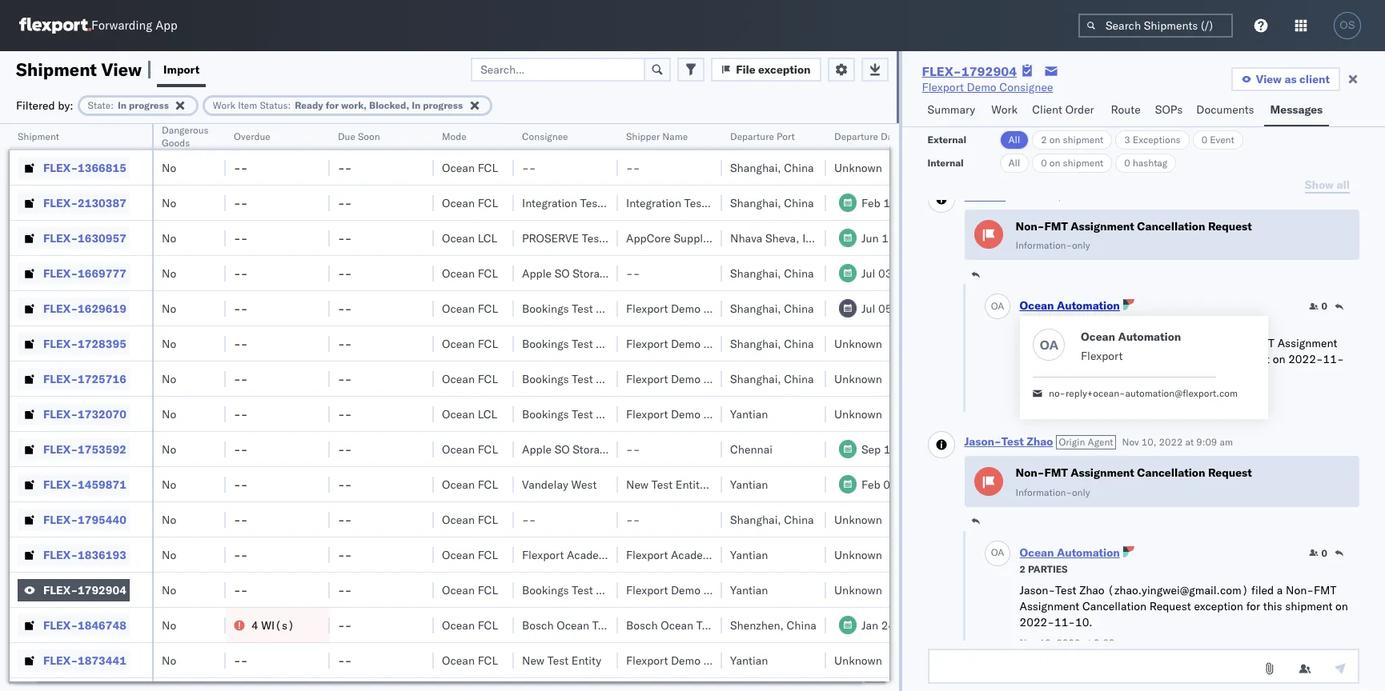 Task type: describe. For each thing, give the bounding box(es) containing it.
departure date button
[[826, 127, 994, 143]]

4 resize handle column header from the left
[[415, 124, 434, 692]]

0 vertical spatial flex-1792904
[[922, 63, 1017, 79]]

wei tao (wei.tao@flexport.com) filed
[[1020, 336, 1212, 351]]

a for jason-test
[[998, 547, 1004, 559]]

external
[[928, 134, 966, 146]]

shipment on
[[1222, 352, 1285, 367]]

assignment inside jason-test zhao (zhao.yingwei@gmail.com) filed a non-fmt assignment cancellation request exception for this shipment on 2022-11-10. nov 10, 2022 at 9:09 am
[[1020, 599, 1079, 614]]

flex- for flex-1366815 button
[[43, 161, 78, 175]]

bookings for flex-1732070
[[522, 407, 569, 422]]

0 for hashtag
[[1124, 157, 1130, 169]]

flex-1725716 button
[[18, 368, 130, 390]]

shipper inside shipper name button
[[626, 130, 660, 143]]

0 horizontal spatial view
[[101, 58, 142, 80]]

view as client
[[1256, 72, 1330, 86]]

wei for wei tao
[[964, 189, 984, 203]]

shipper for flex-1732070
[[703, 407, 743, 422]]

2023 for 08,
[[904, 478, 931, 492]]

0 horizontal spatial exception
[[758, 62, 811, 76]]

flex- for flex-1629619 button
[[43, 301, 78, 316]]

ocean fcl for flex-1725716
[[442, 372, 498, 386]]

flex- for flex-1836193 button
[[43, 548, 78, 562]]

sheva,
[[765, 231, 799, 245]]

event
[[1210, 134, 1234, 146]]

shipment down 2 on shipment
[[1063, 157, 1103, 169]]

new test entity
[[522, 654, 601, 668]]

0 vertical spatial for
[[326, 99, 339, 111]]

departure for departure port
[[730, 130, 774, 143]]

1 bosch ocean test from the left
[[522, 618, 614, 633]]

bookings for flex-1792904
[[522, 583, 569, 598]]

2022- inside jason-test zhao (zhao.yingwei@gmail.com) filed a non-fmt assignment cancellation request exception for this shipment on 2022-11-10. nov 10, 2022 at 9:09 am
[[1020, 615, 1054, 630]]

1873441
[[78, 654, 126, 668]]

non-fmt assignment cancellation request information-only for (zhao.yingwei@gmail.com)
[[1016, 466, 1252, 499]]

ocean fcl for flex-1366815
[[442, 161, 498, 175]]

fcl for flex-1629619
[[478, 301, 498, 316]]

wei tao
[[964, 189, 1006, 203]]

import button
[[157, 51, 206, 87]]

yantian for flex-1792904
[[730, 583, 768, 598]]

appcore supply ltd
[[626, 231, 728, 245]]

flex-1795440
[[43, 513, 126, 527]]

view inside view as client button
[[1256, 72, 1282, 86]]

on for shipment
[[1273, 352, 1285, 367]]

shipper name button
[[618, 127, 706, 143]]

flex-1629619 button
[[18, 297, 130, 320]]

ocean fcl for flex-1669777
[[442, 266, 498, 281]]

0 vertical spatial 9:01
[[1101, 190, 1122, 202]]

yantian for flex-1873441
[[730, 654, 768, 668]]

ocean for 1732070
[[442, 407, 475, 422]]

flexport for 1732070
[[626, 407, 668, 422]]

ocean lcl for bookings test consignee
[[442, 407, 497, 422]]

not for shanghai, china
[[640, 266, 663, 281]]

feb for feb 19, 2022 14:00 est
[[861, 196, 880, 210]]

flexport demo consignee
[[922, 80, 1053, 94]]

as
[[1284, 72, 1297, 86]]

ocean for 1630957
[[442, 231, 475, 245]]

use) for chennai
[[666, 442, 694, 457]]

item
[[238, 99, 257, 111]]

route
[[1111, 102, 1141, 117]]

am down ocean automation flexport
[[1117, 390, 1130, 402]]

consignee for flex-1792904
[[596, 583, 650, 598]]

fcl for flex-1792904
[[478, 583, 498, 598]]

2 : from the left
[[288, 99, 291, 111]]

demo for 1732070
[[671, 407, 701, 422]]

cancellation inside non-fmt assignment cancellation request exception
[[1020, 352, 1084, 367]]

dangerous goods button
[[154, 121, 220, 150]]

chennai
[[730, 442, 773, 457]]

no for flex-1836193
[[162, 548, 176, 562]]

sep
[[861, 442, 881, 457]]

flex-1459871
[[43, 478, 126, 492]]

bookings test consignee for flex-1629619
[[522, 301, 650, 316]]

ocean fcl for flex-1836193
[[442, 548, 498, 562]]

work item status : ready for work, blocked, in progress
[[213, 99, 463, 111]]

no-reply+ocean-automation@flexport.com
[[1049, 387, 1238, 399]]

co. for 1728395
[[746, 337, 761, 351]]

shanghai, china for flex-1669777
[[730, 266, 814, 281]]

ocean for 1753592
[[442, 442, 475, 457]]

route button
[[1104, 95, 1149, 126]]

wi(s)
[[261, 618, 294, 633]]

ready
[[295, 99, 323, 111]]

2 bosch ocean test from the left
[[626, 618, 718, 633]]

jul 03, 2022 18:00 edt
[[861, 266, 984, 281]]

goods
[[162, 137, 190, 149]]

departure port
[[730, 130, 795, 143]]

resize handle column header for shipper name
[[703, 124, 722, 692]]

consignee inside button
[[522, 130, 568, 143]]

ocean fcl for flex-1629619
[[442, 301, 498, 316]]

flex-1792904 link
[[922, 63, 1017, 79]]

account
[[606, 231, 648, 245]]

sep 12, 2022 edt
[[861, 442, 955, 457]]

(do for chennai
[[614, 442, 637, 457]]

am down 0 hashtag
[[1124, 190, 1137, 202]]

for inside jason-test zhao (zhao.yingwei@gmail.com) filed a non-fmt assignment cancellation request exception for this shipment on 2022-11-10. nov 10, 2022 at 9:09 am
[[1246, 599, 1260, 614]]

dangerous goods
[[162, 124, 209, 149]]

flexport. image
[[19, 18, 91, 34]]

flexport demo shipper co. for 1629619
[[626, 301, 761, 316]]

shanghai, for flex-1725716
[[730, 372, 781, 386]]

china for flex-1846748
[[787, 618, 816, 633]]

flex-1732070
[[43, 407, 126, 422]]

fmt down 0 on shipment
[[1044, 219, 1068, 233]]

new test entity 2
[[626, 478, 715, 492]]

resize handle column header for shipment
[[133, 124, 152, 692]]

fcl for flex-1459871
[[478, 478, 498, 492]]

1669777
[[78, 266, 126, 281]]

3 exceptions
[[1124, 134, 1181, 146]]

flex-1366815
[[43, 161, 126, 175]]

app
[[155, 18, 177, 33]]

automation inside ocean automation flexport
[[1118, 330, 1181, 344]]

flex-2130387 button
[[18, 192, 130, 214]]

05,
[[878, 301, 896, 316]]

departure port button
[[722, 127, 810, 143]]

automation for jason-test zhao
[[1057, 546, 1120, 560]]

at inside jason-test zhao (zhao.yingwei@gmail.com) filed a non-fmt assignment cancellation request exception for this shipment on 2022-11-10. nov 10, 2022 at 9:09 am
[[1083, 637, 1091, 649]]

wei tao button
[[964, 189, 1006, 203]]

2 parties button for wei
[[1020, 315, 1068, 329]]

shipment inside jason-test zhao (zhao.yingwei@gmail.com) filed a non-fmt assignment cancellation request exception for this shipment on 2022-11-10. nov 10, 2022 at 9:09 am
[[1285, 599, 1332, 614]]

vandelay west
[[522, 478, 597, 492]]

state : in progress
[[88, 99, 169, 111]]

only for wei tao
[[1072, 240, 1090, 252]]

yantian for flex-1459871
[[730, 478, 768, 492]]

test inside jason-test zhao (zhao.yingwei@gmail.com) filed a non-fmt assignment cancellation request exception for this shipment on 2022-11-10. nov 10, 2022 at 9:09 am
[[1055, 583, 1076, 598]]

ocean fcl for flex-1846748
[[442, 618, 498, 633]]

inc.
[[648, 548, 667, 562]]

internal
[[928, 157, 964, 169]]

19,
[[883, 196, 901, 210]]

shipment button
[[10, 127, 136, 143]]

2022 inside jason-test zhao (zhao.yingwei@gmail.com) filed a non-fmt assignment cancellation request exception for this shipment on 2022-11-10. nov 10, 2022 at 9:09 am
[[1056, 637, 1080, 649]]

by:
[[58, 98, 73, 112]]

shenzhen, china
[[730, 618, 816, 633]]

unknown for 1732070
[[834, 407, 882, 422]]

08,
[[883, 478, 901, 492]]

bookings test consignee for flex-1725716
[[522, 372, 650, 386]]

(sz)
[[720, 548, 748, 562]]

shipment up 0 on shipment
[[1063, 134, 1103, 146]]

all for 2
[[1008, 134, 1020, 146]]

2 bosch from the left
[[626, 618, 658, 633]]

jul for jul 05, 2022 edt
[[861, 301, 875, 316]]

2 in from the left
[[412, 99, 421, 111]]

os
[[1340, 19, 1355, 31]]

forwarding
[[91, 18, 152, 33]]

appcore
[[626, 231, 671, 245]]

2023 for 24,
[[901, 618, 929, 633]]

flex-1725716
[[43, 372, 126, 386]]

vandelay
[[522, 478, 568, 492]]

jason- for origin agent
[[964, 435, 1001, 449]]

cancellation down hashtag
[[1137, 219, 1205, 233]]

flexport for 1725716
[[626, 372, 668, 386]]

1 progress from the left
[[129, 99, 169, 111]]

edt up feb 08, 2023 est at the bottom right of page
[[935, 442, 955, 457]]

academy for (sz)
[[671, 548, 717, 562]]

flex-1792904 button
[[18, 579, 130, 602]]

am down automation@flexport.com
[[1220, 436, 1233, 448]]

3 resize handle column header from the left
[[311, 124, 330, 692]]

flex- for flex-1725716 button
[[43, 372, 78, 386]]

shipment for shipment view
[[16, 58, 97, 80]]

messages button
[[1264, 95, 1329, 126]]

on for 2
[[1049, 134, 1060, 146]]

no-
[[1049, 387, 1066, 399]]

mode
[[442, 130, 467, 143]]

1 vertical spatial nov 10, 2022 at 9:01 am
[[1020, 390, 1130, 402]]

flex-1669777 button
[[18, 262, 130, 285]]

on inside jason-test zhao (zhao.yingwei@gmail.com) filed a non-fmt assignment cancellation request exception for this shipment on 2022-11-10. nov 10, 2022 at 9:09 am
[[1335, 599, 1348, 614]]

edt right 15:30
[[967, 231, 987, 245]]

flexport demo shipper co. for 1725716
[[626, 372, 761, 386]]

shipment up automation@flexport.com
[[1222, 352, 1270, 367]]

ocean fcl for flex-1795440
[[442, 513, 498, 527]]

filed inside jason-test zhao (zhao.yingwei@gmail.com) filed a non-fmt assignment cancellation request exception for this shipment on 2022-11-10. nov 10, 2022 at 9:09 am
[[1251, 583, 1274, 598]]

flex-1669777
[[43, 266, 126, 281]]

ocean fcl for flex-2130387
[[442, 196, 498, 210]]

fcl for flex-1728395
[[478, 337, 498, 351]]

all button for 2
[[1000, 130, 1029, 150]]

(do for shanghai, china
[[614, 266, 637, 281]]

1725716
[[78, 372, 126, 386]]

flex-1366815 button
[[18, 157, 130, 179]]

no for flex-1630957
[[162, 231, 176, 245]]

0 on shipment
[[1041, 157, 1103, 169]]

(us)
[[616, 548, 645, 562]]

forwarding app
[[91, 18, 177, 33]]

no for flex-1795440
[[162, 513, 176, 527]]

request inside jason-test zhao (zhao.yingwei@gmail.com) filed a non-fmt assignment cancellation request exception for this shipment on 2022-11-10. nov 10, 2022 at 9:09 am
[[1149, 599, 1191, 614]]

1 bosch from the left
[[522, 618, 554, 633]]

flexport demo consignee link
[[922, 79, 1053, 95]]

nov 10, 2022 at 9:09 am
[[1122, 436, 1233, 448]]

flexport for 1873441
[[626, 654, 668, 668]]

o a for jason-test
[[991, 547, 1004, 559]]

name
[[662, 130, 688, 143]]

fcl for flex-1366815
[[478, 161, 498, 175]]

9:09 inside jason-test zhao (zhao.yingwei@gmail.com) filed a non-fmt assignment cancellation request exception for this shipment on 2022-11-10. nov 10, 2022 at 9:09 am
[[1094, 637, 1115, 649]]

10. inside the 2022-11- 10.
[[1020, 368, 1037, 383]]

demo for 1792904
[[671, 583, 701, 598]]

demo for 1725716
[[671, 372, 701, 386]]

sops button
[[1149, 95, 1190, 126]]

10. inside jason-test zhao (zhao.yingwei@gmail.com) filed a non-fmt assignment cancellation request exception for this shipment on 2022-11-10. nov 10, 2022 at 9:09 am
[[1075, 615, 1093, 630]]

0 vertical spatial est
[[969, 196, 988, 210]]

fcl for flex-2130387
[[478, 196, 498, 210]]

jason-test zhao (zhao.yingwei@gmail.com) filed a non-fmt assignment cancellation request exception for this shipment on 2022-11-10. nov 10, 2022 at 9:09 am
[[1020, 583, 1348, 649]]

assignment inside non-fmt assignment cancellation request exception
[[1277, 336, 1337, 351]]

messages
[[1270, 102, 1323, 117]]

file exception
[[736, 62, 811, 76]]



Task type: vqa. For each thing, say whether or not it's contained in the screenshot.
the bottom (Y549) link
no



Task type: locate. For each thing, give the bounding box(es) containing it.
flex- down flex-1459871 button
[[43, 513, 78, 527]]

2 bookings from the top
[[522, 337, 569, 351]]

shanghai, for flex-1669777
[[730, 266, 781, 281]]

2 0 button from the top
[[1309, 547, 1327, 560]]

non- right a
[[1286, 583, 1314, 598]]

no for flex-1753592
[[162, 442, 176, 457]]

shipper for flex-1792904
[[703, 583, 743, 598]]

cancellation down nov 10, 2022 at 9:09 am at the bottom right of the page
[[1137, 466, 1205, 481]]

1 horizontal spatial bosch
[[626, 618, 658, 633]]

in
[[118, 99, 127, 111], [412, 99, 421, 111]]

flex- inside "button"
[[43, 196, 78, 210]]

nov 10, 2022 at 9:01 am down 0 on shipment
[[1027, 190, 1137, 202]]

am
[[1124, 190, 1137, 202], [1117, 390, 1130, 402], [1220, 436, 1233, 448], [1117, 637, 1130, 649]]

2 vertical spatial o
[[991, 547, 998, 559]]

yantian for flex-1836193
[[730, 548, 768, 562]]

academy
[[567, 548, 613, 562], [671, 548, 717, 562]]

2 unknown from the top
[[834, 337, 882, 351]]

1 vertical spatial o a
[[1040, 337, 1059, 353]]

3
[[1124, 134, 1130, 146]]

4 shanghai, china from the top
[[730, 301, 814, 316]]

so up vandelay west
[[555, 442, 570, 457]]

1 information- from the top
[[1016, 240, 1072, 252]]

14 no from the top
[[162, 618, 176, 633]]

1792904 inside button
[[78, 583, 126, 598]]

feb 08, 2023 est
[[861, 478, 954, 492]]

flex- up the flex-1873441 button
[[43, 618, 78, 633]]

unknown for 1366815
[[834, 161, 882, 175]]

tao for wei tao (wei.tao@flexport.com) filed
[[1041, 336, 1059, 351]]

0 vertical spatial ocean automation button
[[1020, 299, 1120, 313]]

non- down 0 on shipment
[[1016, 219, 1044, 233]]

0 horizontal spatial entity
[[571, 654, 601, 668]]

0 vertical spatial not
[[640, 266, 663, 281]]

shanghai, china for flex-1629619
[[730, 301, 814, 316]]

0 vertical spatial so
[[555, 266, 570, 281]]

1 vertical spatial ocean automation
[[1020, 546, 1120, 560]]

14:00
[[934, 196, 966, 210]]

cancellation inside jason-test zhao (zhao.yingwei@gmail.com) filed a non-fmt assignment cancellation request exception for this shipment on 2022-11-10. nov 10, 2022 at 9:09 am
[[1082, 599, 1146, 614]]

jason- for jason-test
[[1020, 583, 1055, 598]]

flex- for flex-1846748 button
[[43, 618, 78, 633]]

fmt up 'shipment on'
[[1252, 336, 1275, 351]]

6 shanghai, china from the top
[[730, 372, 814, 386]]

flex-2130387
[[43, 196, 126, 210]]

5 co. from the top
[[746, 583, 761, 598]]

non- down jason-test zhao origin agent
[[1016, 466, 1044, 481]]

(do
[[614, 266, 637, 281], [614, 442, 637, 457]]

shanghai, china for flex-1795440
[[730, 513, 814, 527]]

0 vertical spatial jul
[[861, 266, 875, 281]]

est
[[969, 196, 988, 210], [934, 478, 954, 492], [932, 618, 952, 633]]

1 vertical spatial only
[[1072, 487, 1090, 499]]

zhao for jason-test
[[1079, 583, 1104, 598]]

resize handle column header for mode
[[495, 124, 514, 692]]

2 storage from the top
[[573, 442, 611, 457]]

0 horizontal spatial tao
[[987, 189, 1006, 203]]

view
[[101, 58, 142, 80], [1256, 72, 1282, 86]]

0 vertical spatial 2023
[[904, 478, 931, 492]]

unknown for 1836193
[[834, 548, 882, 562]]

shanghai, for flex-1366815
[[730, 161, 781, 175]]

5 shanghai, from the top
[[730, 337, 781, 351]]

china
[[784, 161, 814, 175], [784, 196, 814, 210], [784, 266, 814, 281], [784, 301, 814, 316], [784, 337, 814, 351], [784, 372, 814, 386], [784, 513, 814, 527], [787, 618, 816, 633]]

0 vertical spatial 1792904
[[961, 63, 1017, 79]]

academy left (us) on the left
[[567, 548, 613, 562]]

2 parties from the top
[[1028, 563, 1068, 575]]

file exception button
[[711, 57, 821, 81], [711, 57, 821, 81]]

1459871
[[78, 478, 126, 492]]

0 vertical spatial 11-
[[1323, 352, 1344, 367]]

client
[[1032, 102, 1062, 117]]

5 yantian from the top
[[730, 654, 768, 668]]

bosch ocean test down inc.
[[626, 618, 718, 633]]

not up new test entity 2
[[640, 442, 663, 457]]

1846748
[[78, 618, 126, 633]]

1 shanghai, from the top
[[730, 161, 781, 175]]

2 lcl from the top
[[478, 407, 497, 422]]

0 vertical spatial zhao
[[1027, 435, 1053, 449]]

flex-1728395
[[43, 337, 126, 351]]

non-fmt assignment cancellation request exception
[[1020, 336, 1337, 367]]

1 horizontal spatial 9:09
[[1196, 436, 1217, 448]]

exception right file
[[758, 62, 811, 76]]

shanghai, for flex-2130387
[[730, 196, 781, 210]]

flex- up flex-1792904 button
[[43, 548, 78, 562]]

1 use) from the top
[[666, 266, 694, 281]]

demo
[[967, 80, 996, 94], [671, 301, 701, 316], [671, 337, 701, 351], [671, 372, 701, 386], [671, 407, 701, 422], [671, 583, 701, 598], [671, 654, 701, 668]]

shanghai, for flex-1728395
[[730, 337, 781, 351]]

resize handle column header for departure port
[[807, 124, 826, 692]]

automation@flexport.com
[[1125, 387, 1238, 399]]

8 ocean fcl from the top
[[442, 478, 498, 492]]

jul left 05, on the right top of the page
[[861, 301, 875, 316]]

2 ocean automation button from the top
[[1020, 546, 1120, 560]]

flexport for 1836193
[[626, 548, 668, 562]]

port
[[777, 130, 795, 143]]

8 resize handle column header from the left
[[807, 124, 826, 692]]

0 horizontal spatial 11-
[[1054, 615, 1075, 630]]

2022-
[[1288, 352, 1323, 367], [1020, 615, 1054, 630]]

not
[[640, 266, 663, 281], [640, 442, 663, 457]]

1 vertical spatial jason-
[[1020, 583, 1055, 598]]

1 vertical spatial (do
[[614, 442, 637, 457]]

1 vertical spatial jul
[[861, 301, 875, 316]]

co. for 1873441
[[746, 654, 761, 668]]

fmt inside non-fmt assignment cancellation request exception
[[1252, 336, 1275, 351]]

(do down account
[[614, 266, 637, 281]]

non- up 'shipment on'
[[1224, 336, 1252, 351]]

est right 14:00
[[969, 196, 988, 210]]

flex- down the 'flex-1732070' button
[[43, 442, 78, 457]]

2 parties
[[1020, 316, 1068, 328], [1020, 563, 1068, 575]]

am inside jason-test zhao (zhao.yingwei@gmail.com) filed a non-fmt assignment cancellation request exception for this shipment on 2022-11-10. nov 10, 2022 at 9:09 am
[[1117, 637, 1130, 649]]

2 departure from the left
[[834, 130, 878, 143]]

only for jason-test zhao
[[1072, 487, 1090, 499]]

exception down the (zhao.yingwei@gmail.com)
[[1194, 599, 1243, 614]]

flex-1873441 button
[[18, 650, 130, 672]]

apple for shanghai, china
[[522, 266, 552, 281]]

0 vertical spatial automation
[[1057, 299, 1120, 313]]

0 horizontal spatial 10.
[[1020, 368, 1037, 383]]

work inside button
[[991, 102, 1018, 117]]

shipment right this
[[1285, 599, 1332, 614]]

: right by:
[[111, 99, 114, 111]]

11 fcl from the top
[[478, 583, 498, 598]]

so down proserve
[[555, 266, 570, 281]]

1 vertical spatial all button
[[1000, 154, 1029, 173]]

china for flex-1669777
[[784, 266, 814, 281]]

7 unknown from the top
[[834, 583, 882, 598]]

None text field
[[928, 649, 1359, 685]]

1 vertical spatial lcl
[[478, 407, 497, 422]]

2 ocean fcl from the top
[[442, 196, 498, 210]]

0 vertical spatial lcl
[[478, 231, 497, 245]]

ocean automation for tao
[[1020, 299, 1120, 313]]

13 fcl from the top
[[478, 654, 498, 668]]

am down the (zhao.yingwei@gmail.com)
[[1117, 637, 1130, 649]]

1 horizontal spatial for
[[1246, 599, 1260, 614]]

0 vertical spatial parties
[[1028, 316, 1068, 328]]

departure for departure date
[[834, 130, 878, 143]]

flex-1792904
[[922, 63, 1017, 79], [43, 583, 126, 598]]

not down appcore
[[640, 266, 663, 281]]

1 departure from the left
[[730, 130, 774, 143]]

10 ocean fcl from the top
[[442, 548, 498, 562]]

work down flexport demo consignee
[[991, 102, 1018, 117]]

4 bookings test consignee from the top
[[522, 407, 650, 422]]

progress up mode
[[423, 99, 463, 111]]

ocean for 1669777
[[442, 266, 475, 281]]

1 vertical spatial 2022-
[[1020, 615, 1054, 630]]

2 vertical spatial a
[[998, 547, 1004, 559]]

2 non-fmt assignment cancellation request information-only from the top
[[1016, 466, 1252, 499]]

9 ocean fcl from the top
[[442, 513, 498, 527]]

automation for wei tao
[[1057, 299, 1120, 313]]

bookings test consignee for flex-1728395
[[522, 337, 650, 351]]

a
[[998, 300, 1004, 312], [1049, 337, 1059, 353], [998, 547, 1004, 559]]

consignee
[[999, 80, 1053, 94], [522, 130, 568, 143], [596, 301, 650, 316], [596, 337, 650, 351], [596, 372, 650, 386], [596, 407, 650, 422], [596, 583, 650, 598]]

2 vertical spatial est
[[932, 618, 952, 633]]

parties for jason-test
[[1028, 563, 1068, 575]]

non- inside jason-test zhao (zhao.yingwei@gmail.com) filed a non-fmt assignment cancellation request exception for this shipment on 2022-11-10. nov 10, 2022 at 9:09 am
[[1286, 583, 1314, 598]]

6 fcl from the top
[[478, 372, 498, 386]]

8 unknown from the top
[[834, 654, 882, 668]]

assignment
[[1071, 219, 1134, 233], [1277, 336, 1337, 351], [1071, 466, 1134, 481], [1020, 599, 1079, 614]]

china for flex-2130387
[[784, 196, 814, 210]]

use) for shanghai, china
[[666, 266, 694, 281]]

3 ocean fcl from the top
[[442, 266, 498, 281]]

jul left 03,
[[861, 266, 875, 281]]

1 vertical spatial 9:09
[[1094, 637, 1115, 649]]

est right 24,
[[932, 618, 952, 633]]

1366815
[[78, 161, 126, 175]]

6 unknown from the top
[[834, 548, 882, 562]]

departure left port
[[730, 130, 774, 143]]

2 yantian from the top
[[730, 478, 768, 492]]

flex- down shipment button
[[43, 161, 78, 175]]

2 use) from the top
[[666, 442, 694, 457]]

11-
[[1323, 352, 1344, 367], [1054, 615, 1075, 630]]

0 vertical spatial shipment
[[16, 58, 97, 80]]

ocean for 1629619
[[442, 301, 475, 316]]

fmt inside jason-test zhao (zhao.yingwei@gmail.com) filed a non-fmt assignment cancellation request exception for this shipment on 2022-11-10. nov 10, 2022 at 9:09 am
[[1314, 583, 1336, 598]]

7 fcl from the top
[[478, 442, 498, 457]]

2 information- from the top
[[1016, 487, 1072, 499]]

2 ocean lcl from the top
[[442, 407, 497, 422]]

(wei.tao@flexport.com)
[[1062, 336, 1187, 351]]

Search... text field
[[471, 57, 645, 81]]

2 parties button
[[1020, 315, 1068, 329], [1020, 562, 1068, 576]]

jan 24, 2023 est
[[861, 618, 952, 633]]

china for flex-1629619
[[784, 301, 814, 316]]

9:01 down 0 on shipment
[[1101, 190, 1122, 202]]

feb for feb 08, 2023 est
[[861, 478, 880, 492]]

(do up new test entity 2
[[614, 442, 637, 457]]

nov inside jason-test zhao (zhao.yingwei@gmail.com) filed a non-fmt assignment cancellation request exception for this shipment on 2022-11-10. nov 10, 2022 at 9:09 am
[[1020, 637, 1037, 649]]

4 flexport demo shipper co. from the top
[[626, 407, 761, 422]]

10 fcl from the top
[[478, 548, 498, 562]]

exception
[[758, 62, 811, 76], [1131, 352, 1181, 367], [1194, 599, 1243, 614]]

1 all from the top
[[1008, 134, 1020, 146]]

0 button for non-fmt
[[1309, 547, 1327, 560]]

4 fcl from the top
[[478, 301, 498, 316]]

0 vertical spatial tao
[[987, 189, 1006, 203]]

feb left 08,
[[861, 478, 880, 492]]

-
[[234, 161, 241, 175], [241, 161, 248, 175], [338, 161, 345, 175], [345, 161, 352, 175], [522, 161, 529, 175], [529, 161, 536, 175], [626, 161, 633, 175], [633, 161, 640, 175], [234, 196, 241, 210], [241, 196, 248, 210], [338, 196, 345, 210], [345, 196, 352, 210], [234, 231, 241, 245], [241, 231, 248, 245], [338, 231, 345, 245], [345, 231, 352, 245], [234, 266, 241, 281], [241, 266, 248, 281], [338, 266, 345, 281], [345, 266, 352, 281], [626, 266, 633, 281], [633, 266, 640, 281], [234, 301, 241, 316], [241, 301, 248, 316], [338, 301, 345, 316], [345, 301, 352, 316], [234, 337, 241, 351], [241, 337, 248, 351], [338, 337, 345, 351], [345, 337, 352, 351], [234, 372, 241, 386], [241, 372, 248, 386], [338, 372, 345, 386], [345, 372, 352, 386], [234, 407, 241, 422], [241, 407, 248, 422], [338, 407, 345, 422], [345, 407, 352, 422], [234, 442, 241, 457], [241, 442, 248, 457], [338, 442, 345, 457], [345, 442, 352, 457], [626, 442, 633, 457], [633, 442, 640, 457], [234, 478, 241, 492], [241, 478, 248, 492], [338, 478, 345, 492], [345, 478, 352, 492], [234, 513, 241, 527], [241, 513, 248, 527], [338, 513, 345, 527], [345, 513, 352, 527], [522, 513, 529, 527], [529, 513, 536, 527], [626, 513, 633, 527], [633, 513, 640, 527], [234, 548, 241, 562], [241, 548, 248, 562], [338, 548, 345, 562], [345, 548, 352, 562], [234, 583, 241, 598], [241, 583, 248, 598], [338, 583, 345, 598], [345, 583, 352, 598], [338, 618, 345, 633], [345, 618, 352, 633], [234, 654, 241, 668], [241, 654, 248, 668], [338, 654, 345, 668], [345, 654, 352, 668]]

apple up vandelay
[[522, 442, 552, 457]]

bosch ocean test
[[522, 618, 614, 633], [626, 618, 718, 633]]

0 vertical spatial 2 parties button
[[1020, 315, 1068, 329]]

flex- up flex-1629619 button
[[43, 266, 78, 281]]

flex- up flex-1846748 button
[[43, 583, 78, 598]]

5 no from the top
[[162, 301, 176, 316]]

1 2 parties button from the top
[[1020, 315, 1068, 329]]

lcl
[[478, 231, 497, 245], [478, 407, 497, 422]]

2130387
[[78, 196, 126, 210]]

1 bookings test consignee from the top
[[522, 301, 650, 316]]

exception down (wei.tao@flexport.com)
[[1131, 352, 1181, 367]]

0 horizontal spatial zhao
[[1027, 435, 1053, 449]]

academy for (us)
[[567, 548, 613, 562]]

(zhao.yingwei@gmail.com)
[[1107, 583, 1248, 598]]

due soon
[[338, 130, 380, 143]]

ocean automation for zhao
[[1020, 546, 1120, 560]]

0 vertical spatial information-
[[1016, 240, 1072, 252]]

fcl for flex-1836193
[[478, 548, 498, 562]]

0 horizontal spatial in
[[118, 99, 127, 111]]

1 vertical spatial automation
[[1118, 330, 1181, 344]]

11- inside the 2022-11- 10.
[[1323, 352, 1344, 367]]

filed left a
[[1251, 583, 1274, 598]]

bookings test consignee
[[522, 301, 650, 316], [522, 337, 650, 351], [522, 372, 650, 386], [522, 407, 650, 422], [522, 583, 650, 598]]

o for jason-test
[[991, 547, 998, 559]]

1 vertical spatial new
[[522, 654, 544, 668]]

jason- inside jason-test zhao (zhao.yingwei@gmail.com) filed a non-fmt assignment cancellation request exception for this shipment on 2022-11-10. nov 10, 2022 at 9:09 am
[[1020, 583, 1055, 598]]

0 vertical spatial nov 10, 2022 at 9:01 am
[[1027, 190, 1137, 202]]

bosch up new test entity
[[522, 618, 554, 633]]

1 vertical spatial zhao
[[1079, 583, 1104, 598]]

exception inside non-fmt assignment cancellation request exception
[[1131, 352, 1181, 367]]

ocean lcl
[[442, 231, 497, 245], [442, 407, 497, 422]]

0 vertical spatial 0 button
[[1309, 300, 1327, 313]]

0 vertical spatial ocean automation
[[1020, 299, 1120, 313]]

fcl
[[478, 161, 498, 175], [478, 196, 498, 210], [478, 266, 498, 281], [478, 301, 498, 316], [478, 337, 498, 351], [478, 372, 498, 386], [478, 442, 498, 457], [478, 478, 498, 492], [478, 513, 498, 527], [478, 548, 498, 562], [478, 583, 498, 598], [478, 618, 498, 633], [478, 654, 498, 668]]

in right blocked,
[[412, 99, 421, 111]]

1 apple from the top
[[522, 266, 552, 281]]

flex- up "summary"
[[922, 63, 961, 79]]

5 resize handle column header from the left
[[495, 124, 514, 692]]

jun
[[861, 231, 879, 245]]

0 vertical spatial o a
[[991, 300, 1004, 312]]

departure date
[[834, 130, 901, 143]]

3 bookings from the top
[[522, 372, 569, 386]]

2 all from the top
[[1008, 157, 1020, 169]]

1 vertical spatial information-
[[1016, 487, 1072, 499]]

tao up "no-"
[[1041, 336, 1059, 351]]

1 0 button from the top
[[1309, 300, 1327, 313]]

departure inside "button"
[[730, 130, 774, 143]]

11- inside jason-test zhao (zhao.yingwei@gmail.com) filed a non-fmt assignment cancellation request exception for this shipment on 2022-11-10. nov 10, 2022 at 9:09 am
[[1054, 615, 1075, 630]]

apple for chennai
[[522, 442, 552, 457]]

cancellation up "no-"
[[1020, 352, 1084, 367]]

1 horizontal spatial 11-
[[1323, 352, 1344, 367]]

fcl for flex-1753592
[[478, 442, 498, 457]]

fmt right a
[[1314, 583, 1336, 598]]

1 (do from the top
[[614, 266, 637, 281]]

o for wei
[[991, 300, 998, 312]]

flex- up flex-1753592 button
[[43, 407, 78, 422]]

Search Shipments (/) text field
[[1078, 14, 1233, 38]]

bookings test consignee for flex-1792904
[[522, 583, 650, 598]]

non- inside non-fmt assignment cancellation request exception
[[1224, 336, 1252, 351]]

bosch down (us) on the left
[[626, 618, 658, 633]]

documents
[[1196, 102, 1254, 117]]

6 flexport demo shipper co. from the top
[[626, 654, 761, 668]]

0 vertical spatial a
[[998, 300, 1004, 312]]

yantian for flex-1732070
[[730, 407, 768, 422]]

0 horizontal spatial work
[[213, 99, 235, 111]]

0 horizontal spatial 9:09
[[1094, 637, 1115, 649]]

2 progress from the left
[[423, 99, 463, 111]]

1 not from the top
[[640, 266, 663, 281]]

2 all button from the top
[[1000, 154, 1029, 173]]

5 fcl from the top
[[478, 337, 498, 351]]

ocean for 1792904
[[442, 583, 475, 598]]

0 vertical spatial storage
[[573, 266, 611, 281]]

shanghai, china for flex-1728395
[[730, 337, 814, 351]]

1 horizontal spatial wei
[[1020, 336, 1039, 351]]

1 academy from the left
[[567, 548, 613, 562]]

1 horizontal spatial new
[[626, 478, 649, 492]]

0 vertical spatial wei
[[964, 189, 984, 203]]

fmt down origin
[[1044, 466, 1068, 481]]

0 hashtag
[[1124, 157, 1167, 169]]

1 : from the left
[[111, 99, 114, 111]]

2 academy from the left
[[671, 548, 717, 562]]

4 shanghai, from the top
[[730, 301, 781, 316]]

1 horizontal spatial 1792904
[[961, 63, 1017, 79]]

0 vertical spatial feb
[[861, 196, 880, 210]]

1732070
[[78, 407, 126, 422]]

consignee button
[[514, 127, 602, 143]]

2 apple from the top
[[522, 442, 552, 457]]

academy right inc.
[[671, 548, 717, 562]]

storage down proserve test account
[[573, 266, 611, 281]]

request inside non-fmt assignment cancellation request exception
[[1087, 352, 1128, 367]]

0 event
[[1201, 134, 1234, 146]]

1795440
[[78, 513, 126, 527]]

4 bookings from the top
[[522, 407, 569, 422]]

2 2 parties button from the top
[[1020, 562, 1068, 576]]

3 flexport demo shipper co. from the top
[[626, 372, 761, 386]]

0 vertical spatial use)
[[666, 266, 694, 281]]

jan
[[861, 618, 878, 633]]

2 fcl from the top
[[478, 196, 498, 210]]

1 fcl from the top
[[478, 161, 498, 175]]

for left work,
[[326, 99, 339, 111]]

view up "state : in progress"
[[101, 58, 142, 80]]

1 horizontal spatial entity
[[676, 478, 705, 492]]

co. for 1732070
[[746, 407, 761, 422]]

flex-1795440 button
[[18, 509, 130, 531]]

entity
[[676, 478, 705, 492], [571, 654, 601, 668]]

0 for on
[[1041, 157, 1047, 169]]

3 unknown from the top
[[834, 372, 882, 386]]

0 horizontal spatial new
[[522, 654, 544, 668]]

1 vertical spatial for
[[1246, 599, 1260, 614]]

1 vertical spatial 9:01
[[1094, 390, 1115, 402]]

0 vertical spatial ocean lcl
[[442, 231, 497, 245]]

0 vertical spatial apple
[[522, 266, 552, 281]]

jason-test zhao origin agent
[[964, 435, 1113, 449]]

2 shanghai, from the top
[[730, 196, 781, 210]]

tao
[[987, 189, 1006, 203], [1041, 336, 1059, 351]]

1 ocean fcl from the top
[[442, 161, 498, 175]]

parties for wei
[[1028, 316, 1068, 328]]

flex- for flex-1459871 button
[[43, 478, 78, 492]]

2 flexport demo shipper co. from the top
[[626, 337, 761, 351]]

10, inside jason-test zhao (zhao.yingwei@gmail.com) filed a non-fmt assignment cancellation request exception for this shipment on 2022-11-10. nov 10, 2022 at 9:09 am
[[1039, 637, 1054, 649]]

1 horizontal spatial 2022-
[[1288, 352, 1323, 367]]

7 shanghai, from the top
[[730, 513, 781, 527]]

2022- inside the 2022-11- 10.
[[1288, 352, 1323, 367]]

shipment down filtered
[[18, 130, 59, 143]]

flex- for flex-1795440 button
[[43, 513, 78, 527]]

est down the sep 12, 2022 edt
[[934, 478, 954, 492]]

apple
[[522, 266, 552, 281], [522, 442, 552, 457]]

tao right 14:00
[[987, 189, 1006, 203]]

1 horizontal spatial progress
[[423, 99, 463, 111]]

1 vertical spatial so
[[555, 442, 570, 457]]

est for feb 08, 2023 est
[[934, 478, 954, 492]]

1 vertical spatial 11-
[[1054, 615, 1075, 630]]

2 horizontal spatial exception
[[1194, 599, 1243, 614]]

0 horizontal spatial 1792904
[[78, 583, 126, 598]]

tao for wei tao
[[987, 189, 1006, 203]]

1 horizontal spatial zhao
[[1079, 583, 1104, 598]]

1753592
[[78, 442, 126, 457]]

flex-1792904 up flexport demo consignee
[[922, 63, 1017, 79]]

1 horizontal spatial departure
[[834, 130, 878, 143]]

0 vertical spatial 2022-
[[1288, 352, 1323, 367]]

3 co. from the top
[[746, 372, 761, 386]]

all button up wei tao button on the right of page
[[1000, 154, 1029, 173]]

1 ocean automation from the top
[[1020, 299, 1120, 313]]

: left the ready
[[288, 99, 291, 111]]

zhao inside jason-test zhao (zhao.yingwei@gmail.com) filed a non-fmt assignment cancellation request exception for this shipment on 2022-11-10. nov 10, 2022 at 9:09 am
[[1079, 583, 1104, 598]]

flex-1836193
[[43, 548, 126, 562]]

flex- down flex-1846748 button
[[43, 654, 78, 668]]

no for flex-1792904
[[162, 583, 176, 598]]

ocean lcl for proserve test account
[[442, 231, 497, 245]]

1 vertical spatial apple
[[522, 442, 552, 457]]

non-fmt assignment cancellation request information-only down 0 hashtag
[[1016, 219, 1252, 252]]

co. for 1792904
[[746, 583, 761, 598]]

apple so storage (do not use) down account
[[522, 266, 694, 281]]

0 button
[[1309, 300, 1327, 313], [1309, 547, 1327, 560]]

so for chennai
[[555, 442, 570, 457]]

no for flex-1728395
[[162, 337, 176, 351]]

1 vertical spatial not
[[640, 442, 663, 457]]

1 horizontal spatial exception
[[1131, 352, 1181, 367]]

2 shanghai, china from the top
[[730, 196, 814, 210]]

storage up west
[[573, 442, 611, 457]]

1 non-fmt assignment cancellation request information-only from the top
[[1016, 219, 1252, 252]]

11 ocean fcl from the top
[[442, 583, 498, 598]]

2 ocean automation from the top
[[1020, 546, 1120, 560]]

bosch ocean test up new test entity
[[522, 618, 614, 633]]

0 vertical spatial (do
[[614, 266, 637, 281]]

03,
[[878, 266, 896, 281]]

zhao for origin agent
[[1027, 435, 1053, 449]]

3 shanghai, china from the top
[[730, 266, 814, 281]]

at
[[1090, 190, 1098, 202], [1083, 390, 1091, 402], [1185, 436, 1194, 448], [1083, 637, 1091, 649]]

flex- inside button
[[43, 372, 78, 386]]

shipper for flex-1728395
[[703, 337, 743, 351]]

shipment up by:
[[16, 58, 97, 80]]

ocean inside ocean automation flexport
[[1081, 330, 1115, 344]]

2 2 parties from the top
[[1020, 563, 1068, 575]]

ocean automation button for zhao
[[1020, 546, 1120, 560]]

2023 right 24,
[[901, 618, 929, 633]]

0 vertical spatial new
[[626, 478, 649, 492]]

1 horizontal spatial :
[[288, 99, 291, 111]]

5 ocean fcl from the top
[[442, 337, 498, 351]]

documents button
[[1190, 95, 1264, 126]]

jason-test zhao button
[[964, 435, 1053, 449]]

0 vertical spatial jason-
[[964, 435, 1001, 449]]

1 resize handle column header from the left
[[133, 124, 152, 692]]

flex- down flex-2130387 "button"
[[43, 231, 78, 245]]

2 vertical spatial o a
[[991, 547, 1004, 559]]

flex- down flex-1629619 button
[[43, 337, 78, 351]]

edt right 18:00
[[963, 266, 984, 281]]

entity for new test entity
[[571, 654, 601, 668]]

7 no from the top
[[162, 372, 176, 386]]

shipment
[[1063, 134, 1103, 146], [1063, 157, 1103, 169], [1222, 352, 1270, 367], [1285, 599, 1332, 614]]

ocean fcl for flex-1753592
[[442, 442, 498, 457]]

1792904 up flexport demo consignee
[[961, 63, 1017, 79]]

ocean for 1873441
[[442, 654, 475, 668]]

no for flex-2130387
[[162, 196, 176, 210]]

2 so from the top
[[555, 442, 570, 457]]

11 no from the top
[[162, 513, 176, 527]]

view left as
[[1256, 72, 1282, 86]]

0 vertical spatial all button
[[1000, 130, 1029, 150]]

o for no-reply+ocean-automation@flexport.com
[[1040, 337, 1049, 353]]

shipper for flex-1725716
[[703, 372, 743, 386]]

1 vertical spatial entity
[[571, 654, 601, 668]]

flex-1792904 inside button
[[43, 583, 126, 598]]

work button
[[985, 95, 1026, 126]]

resize handle column header
[[133, 124, 152, 692], [207, 124, 226, 692], [311, 124, 330, 692], [415, 124, 434, 692], [495, 124, 514, 692], [599, 124, 618, 692], [703, 124, 722, 692], [807, 124, 826, 692]]

5 shanghai, china from the top
[[730, 337, 814, 351]]

information- for jason-test zhao
[[1016, 487, 1072, 499]]

progress up dangerous
[[129, 99, 169, 111]]

flex-1846748 button
[[18, 614, 130, 637]]

1792904 up 1846748
[[78, 583, 126, 598]]

shanghai, for flex-1629619
[[730, 301, 781, 316]]

for left this
[[1246, 599, 1260, 614]]

storage for shanghai, china
[[573, 266, 611, 281]]

a
[[1277, 583, 1283, 598]]

apple down proserve
[[522, 266, 552, 281]]

1 apple so storage (do not use) from the top
[[522, 266, 694, 281]]

use) up new test entity 2
[[666, 442, 694, 457]]

o a
[[991, 300, 1004, 312], [1040, 337, 1059, 353], [991, 547, 1004, 559]]

4 ocean fcl from the top
[[442, 301, 498, 316]]

ocean for 1795440
[[442, 513, 475, 527]]

1 vertical spatial non-fmt assignment cancellation request information-only
[[1016, 466, 1252, 499]]

flex- down flex-1753592 button
[[43, 478, 78, 492]]

flex-1836193 button
[[18, 544, 130, 566]]

1 horizontal spatial flex-1792904
[[922, 63, 1017, 79]]

china for flex-1795440
[[784, 513, 814, 527]]

exception inside jason-test zhao (zhao.yingwei@gmail.com) filed a non-fmt assignment cancellation request exception for this shipment on 2022-11-10. nov 10, 2022 at 9:09 am
[[1194, 599, 1243, 614]]

1 vertical spatial 2 parties
[[1020, 563, 1068, 575]]

flex-1792904 down flex-1836193
[[43, 583, 126, 598]]

flexport for 1792904
[[626, 583, 668, 598]]

1 horizontal spatial jason-
[[1020, 583, 1055, 598]]

cancellation
[[1137, 219, 1205, 233], [1020, 352, 1084, 367], [1137, 466, 1205, 481], [1082, 599, 1146, 614]]

feb left 19,
[[861, 196, 880, 210]]

consignee for flex-1732070
[[596, 407, 650, 422]]

2 resize handle column header from the left
[[207, 124, 226, 692]]

1 vertical spatial exception
[[1131, 352, 1181, 367]]

1630957
[[78, 231, 126, 245]]

2 bookings test consignee from the top
[[522, 337, 650, 351]]

nov 10, 2022 at 9:01 am up origin
[[1020, 390, 1130, 402]]

order
[[1065, 102, 1094, 117]]

1 in from the left
[[118, 99, 127, 111]]

12 fcl from the top
[[478, 618, 498, 633]]

parties
[[1028, 316, 1068, 328], [1028, 563, 1068, 575]]

cancellation down the (zhao.yingwei@gmail.com)
[[1082, 599, 1146, 614]]

1 horizontal spatial tao
[[1041, 336, 1059, 351]]

1 all button from the top
[[1000, 130, 1029, 150]]

china for flex-1366815
[[784, 161, 814, 175]]

departure left 'date'
[[834, 130, 878, 143]]

1 horizontal spatial academy
[[671, 548, 717, 562]]

flex- up the 'flex-1732070' button
[[43, 372, 78, 386]]

1 ocean lcl from the top
[[442, 231, 497, 245]]

1728395
[[78, 337, 126, 351]]

not for chennai
[[640, 442, 663, 457]]

apple so storage (do not use) up west
[[522, 442, 694, 457]]

flex- for flex-1753592 button
[[43, 442, 78, 457]]

origin
[[1059, 436, 1085, 448]]

1 vertical spatial apple so storage (do not use)
[[522, 442, 694, 457]]

flex- up 'flex-1728395' button
[[43, 301, 78, 316]]

filtered
[[16, 98, 55, 112]]

0 horizontal spatial bosch ocean test
[[522, 618, 614, 633]]

departure inside button
[[834, 130, 878, 143]]

4 wi(s)
[[251, 618, 294, 633]]

1 vertical spatial 1792904
[[78, 583, 126, 598]]

no
[[162, 161, 176, 175], [162, 196, 176, 210], [162, 231, 176, 245], [162, 266, 176, 281], [162, 301, 176, 316], [162, 337, 176, 351], [162, 372, 176, 386], [162, 407, 176, 422], [162, 442, 176, 457], [162, 478, 176, 492], [162, 513, 176, 527], [162, 548, 176, 562], [162, 583, 176, 598], [162, 618, 176, 633], [162, 654, 176, 668]]

jason-
[[964, 435, 1001, 449], [1020, 583, 1055, 598]]

3 bookings test consignee from the top
[[522, 372, 650, 386]]

5 bookings from the top
[[522, 583, 569, 598]]

flex-1630957
[[43, 231, 126, 245]]

non-fmt assignment cancellation request information-only down agent
[[1016, 466, 1252, 499]]

1 horizontal spatial filed
[[1251, 583, 1274, 598]]

flex- for flex-1630957 button
[[43, 231, 78, 245]]

flexport
[[922, 80, 964, 94], [626, 301, 668, 316], [626, 337, 668, 351], [1081, 349, 1123, 363], [626, 372, 668, 386], [626, 407, 668, 422], [522, 548, 564, 562], [626, 548, 668, 562], [626, 583, 668, 598], [626, 654, 668, 668]]

consignee for flex-1629619
[[596, 301, 650, 316]]

8 fcl from the top
[[478, 478, 498, 492]]

0 horizontal spatial filed
[[1189, 336, 1212, 351]]

shipper name
[[626, 130, 688, 143]]

flex-1753592
[[43, 442, 126, 457]]

agent
[[1088, 436, 1113, 448]]

1 vertical spatial 2 parties button
[[1020, 562, 1068, 576]]

2 parties for wei
[[1020, 316, 1068, 328]]

fcl for flex-1669777
[[478, 266, 498, 281]]

shipment inside button
[[18, 130, 59, 143]]

flex- down flex-1366815 button
[[43, 196, 78, 210]]

18:00
[[929, 266, 961, 281]]

filed up the 2022-11- 10.
[[1189, 336, 1212, 351]]

ocean for 1725716
[[442, 372, 475, 386]]

sops
[[1155, 102, 1183, 117]]

12 no from the top
[[162, 548, 176, 562]]

2 only from the top
[[1072, 487, 1090, 499]]

9:01 up agent
[[1094, 390, 1115, 402]]

use) down appcore supply ltd at the top
[[666, 266, 694, 281]]

wei for wei tao (wei.tao@flexport.com) filed
[[1020, 336, 1039, 351]]

2023 right 08,
[[904, 478, 931, 492]]

1 only from the top
[[1072, 240, 1090, 252]]

unknown for 1795440
[[834, 513, 882, 527]]

jul for jul 03, 2022 18:00 edt
[[861, 266, 875, 281]]

flexport inside ocean automation flexport
[[1081, 349, 1123, 363]]

edt down 18:00
[[929, 301, 950, 316]]

2 vertical spatial exception
[[1194, 599, 1243, 614]]



